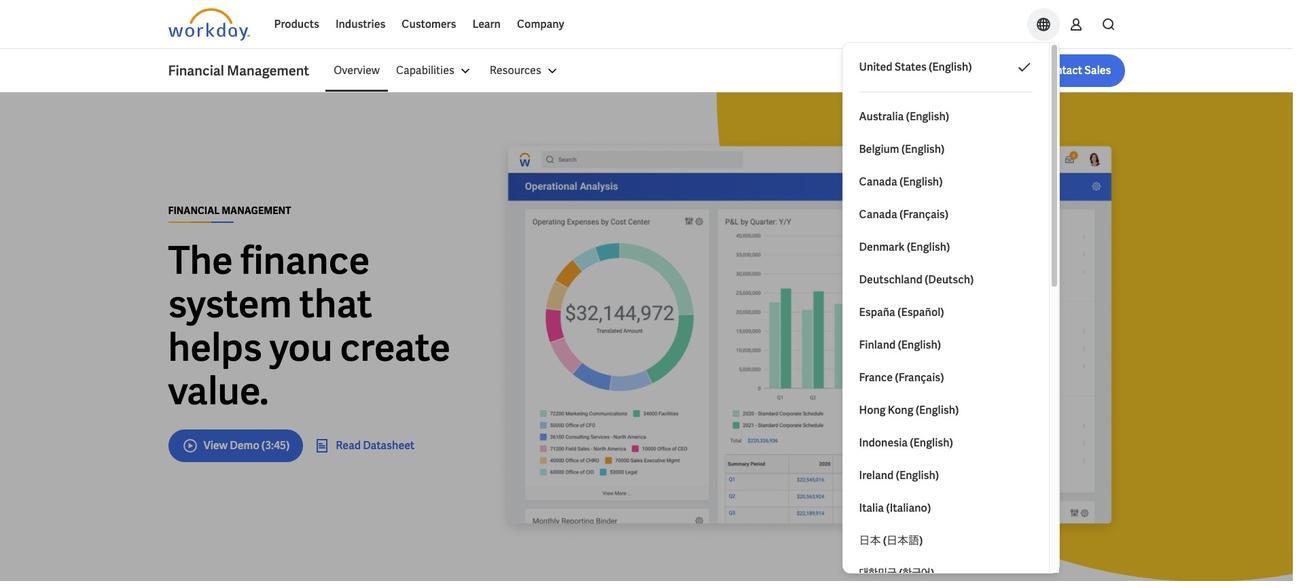 Task type: vqa. For each thing, say whether or not it's contained in the screenshot.
first "are" from the bottom
no



Task type: locate. For each thing, give the bounding box(es) containing it.
sales
[[1085, 63, 1112, 77]]

the finance system that helps you create value.
[[168, 236, 451, 416]]

the
[[168, 236, 233, 285]]

company button
[[509, 8, 573, 41]]

you
[[270, 322, 333, 372]]

customers button
[[394, 8, 464, 41]]

capabilities button
[[388, 54, 482, 87]]

read datasheet link
[[314, 437, 415, 454]]

contact sales
[[1042, 63, 1112, 77]]

overview
[[334, 63, 380, 77]]

(3:45)
[[262, 438, 290, 452]]

resources
[[490, 63, 541, 77]]

united states (english) image
[[1016, 59, 1033, 75]]

industries button
[[328, 8, 394, 41]]

view
[[204, 438, 228, 452]]

management
[[227, 62, 309, 80]]

industries
[[336, 17, 386, 31]]

customers
[[402, 17, 456, 31]]

list
[[326, 54, 1125, 87]]

that
[[300, 279, 372, 329]]

go to the homepage image
[[168, 8, 250, 41]]

financial
[[168, 62, 224, 80]]

contact sales link
[[1029, 54, 1125, 87]]

menu containing overview
[[326, 54, 569, 87]]

menu
[[326, 54, 569, 87]]

datasheet
[[363, 438, 415, 452]]

value.
[[168, 366, 269, 416]]

learn
[[473, 17, 501, 31]]



Task type: describe. For each thing, give the bounding box(es) containing it.
helps
[[168, 322, 262, 372]]

create
[[340, 322, 451, 372]]

list containing overview
[[326, 54, 1125, 87]]

learn button
[[464, 8, 509, 41]]

financial management
[[168, 62, 309, 80]]

finance
[[241, 236, 370, 285]]

products button
[[266, 8, 328, 41]]

capabilities
[[396, 63, 455, 77]]

financial
[[168, 204, 220, 216]]

management
[[222, 204, 291, 216]]

financial management operational analysis dashboard showing operating expense by cost center and p&l by quarter. image
[[494, 136, 1125, 541]]

financial management link
[[168, 61, 326, 80]]

view demo (3:45)
[[204, 438, 290, 452]]

demo
[[230, 438, 259, 452]]

products
[[274, 17, 319, 31]]

system
[[168, 279, 292, 329]]

company
[[517, 17, 564, 31]]

resources button
[[482, 54, 569, 87]]

financial management
[[168, 204, 291, 216]]

contact
[[1042, 63, 1083, 77]]

read datasheet
[[336, 438, 415, 452]]

overview link
[[326, 54, 388, 87]]

view demo (3:45) link
[[168, 429, 303, 462]]

read
[[336, 438, 361, 452]]



